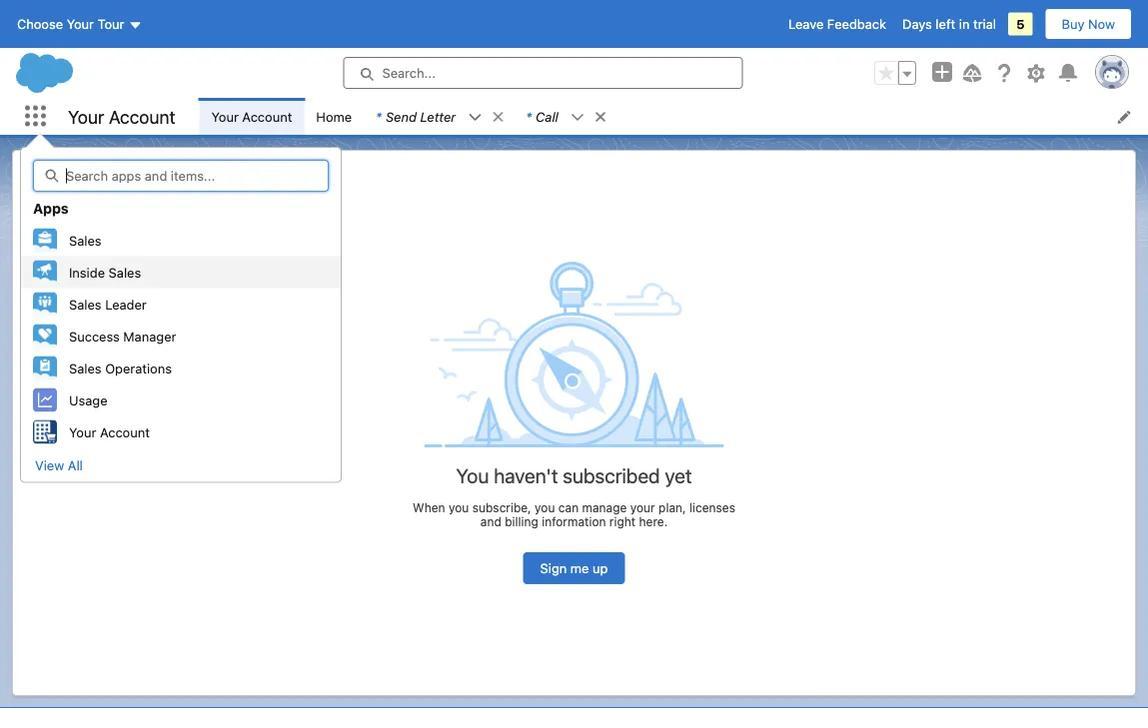 Task type: vqa. For each thing, say whether or not it's contained in the screenshot.
SALES for Sales
yes



Task type: describe. For each thing, give the bounding box(es) containing it.
your account inside apps list box
[[69, 424, 150, 439]]

1 text default image from the left
[[491, 110, 505, 124]]

buy
[[1062, 16, 1085, 31]]

sales leader
[[69, 297, 147, 312]]

sales link
[[21, 224, 341, 256]]

account left home link
[[242, 109, 292, 124]]

subscribe,
[[472, 500, 531, 514]]

2 you from the left
[[535, 500, 555, 514]]

account inside apps list box
[[100, 424, 150, 439]]

manager
[[123, 329, 176, 344]]

leave feedback link
[[789, 16, 886, 31]]

apps
[[33, 200, 69, 216]]

home link
[[304, 98, 364, 135]]

operations
[[105, 361, 172, 376]]

sign me up
[[540, 561, 608, 576]]

days left in trial
[[902, 16, 996, 31]]

* send letter
[[376, 109, 456, 124]]

now
[[1088, 16, 1115, 31]]

* for * send letter
[[376, 109, 382, 124]]

* call
[[526, 109, 558, 124]]

when
[[413, 500, 445, 514]]

success
[[69, 329, 120, 344]]

when you subscribe, you can manage your plan, licenses and billing information right here.
[[413, 500, 735, 528]]

success manager link
[[21, 320, 341, 352]]

* for * call
[[526, 109, 532, 124]]

me
[[570, 561, 589, 576]]

your inside apps list box
[[69, 424, 96, 439]]

sales for sales operations
[[69, 361, 102, 376]]

choose your tour button
[[16, 8, 143, 40]]

send
[[386, 109, 417, 124]]

apps list box
[[21, 224, 341, 448]]

buy now button
[[1045, 8, 1132, 40]]

days
[[902, 16, 932, 31]]

2 list item from the left
[[514, 98, 616, 135]]

you
[[456, 464, 489, 487]]

your account up search apps and items... search box
[[68, 106, 175, 127]]

1 list item from the left
[[364, 98, 514, 135]]

you haven't subscribed yet
[[456, 464, 692, 487]]

billing
[[505, 514, 538, 528]]

in
[[959, 16, 970, 31]]

2 text default image from the left
[[570, 110, 584, 124]]

information
[[542, 514, 606, 528]]

yet
[[665, 464, 692, 487]]

leave
[[789, 16, 824, 31]]

plan,
[[659, 500, 686, 514]]

your up search apps and items... search box
[[211, 109, 239, 124]]



Task type: locate. For each thing, give the bounding box(es) containing it.
your account link left home
[[199, 98, 304, 135]]

you right when in the bottom of the page
[[449, 500, 469, 514]]

sales up "usage"
[[69, 361, 102, 376]]

sales inside sales link
[[69, 233, 102, 248]]

you
[[449, 500, 469, 514], [535, 500, 555, 514]]

0 horizontal spatial text default image
[[468, 110, 482, 124]]

your
[[67, 16, 94, 31], [68, 106, 104, 127], [211, 109, 239, 124], [69, 424, 96, 439]]

choose
[[17, 16, 63, 31]]

sign me up button
[[523, 552, 625, 584]]

can
[[558, 500, 579, 514]]

view all button
[[34, 449, 84, 481]]

your down "usage"
[[69, 424, 96, 439]]

sales up leader
[[109, 265, 141, 280]]

usage link
[[21, 384, 341, 416]]

account up search apps and items... search box
[[109, 106, 175, 127]]

sales inside inside sales link
[[109, 265, 141, 280]]

1 horizontal spatial *
[[526, 109, 532, 124]]

your account link
[[199, 98, 304, 135], [21, 416, 341, 448]]

sales up inside
[[69, 233, 102, 248]]

sales inside sales operations link
[[69, 361, 102, 376]]

your account link down sales operations link
[[21, 416, 341, 448]]

subscribed
[[563, 464, 660, 487]]

*
[[376, 109, 382, 124], [526, 109, 532, 124]]

sales leader link
[[21, 288, 341, 320]]

0 horizontal spatial text default image
[[570, 110, 584, 124]]

1 horizontal spatial text default image
[[593, 110, 607, 124]]

view
[[35, 458, 64, 473]]

your account
[[68, 106, 175, 127], [211, 109, 292, 124], [69, 424, 150, 439]]

* left call
[[526, 109, 532, 124]]

search...
[[382, 65, 436, 80]]

text default image right letter
[[468, 110, 482, 124]]

sales
[[69, 233, 102, 248], [109, 265, 141, 280], [69, 297, 102, 312], [69, 361, 102, 376]]

your down choose your tour dropdown button
[[68, 106, 104, 127]]

feedback
[[827, 16, 886, 31]]

haven't
[[494, 464, 558, 487]]

list item down 'search...' button
[[514, 98, 616, 135]]

group
[[874, 61, 916, 85]]

5
[[1016, 16, 1025, 31]]

0 horizontal spatial you
[[449, 500, 469, 514]]

call
[[536, 109, 558, 124]]

0 horizontal spatial *
[[376, 109, 382, 124]]

all
[[68, 458, 83, 473]]

sales for sales leader
[[69, 297, 102, 312]]

up
[[593, 561, 608, 576]]

0 vertical spatial your account link
[[199, 98, 304, 135]]

here.
[[639, 514, 668, 528]]

sign
[[540, 561, 567, 576]]

account
[[109, 106, 175, 127], [242, 109, 292, 124], [100, 424, 150, 439]]

usage
[[69, 392, 107, 407]]

Search apps and items... search field
[[33, 160, 329, 192]]

trial
[[973, 16, 996, 31]]

manage
[[582, 500, 627, 514]]

choose your tour
[[17, 16, 124, 31]]

success manager
[[69, 329, 176, 344]]

2 * from the left
[[526, 109, 532, 124]]

sales down inside
[[69, 297, 102, 312]]

list item down search...
[[364, 98, 514, 135]]

list
[[199, 98, 1148, 135]]

your left tour
[[67, 16, 94, 31]]

* left send
[[376, 109, 382, 124]]

text default image left * call
[[491, 110, 505, 124]]

sales for sales
[[69, 233, 102, 248]]

left
[[936, 16, 956, 31]]

search... button
[[343, 57, 743, 89]]

home
[[316, 109, 352, 124]]

view all
[[35, 458, 83, 473]]

inside
[[69, 265, 105, 280]]

sales operations
[[69, 361, 172, 376]]

licenses
[[690, 500, 735, 514]]

1 * from the left
[[376, 109, 382, 124]]

1 you from the left
[[449, 500, 469, 514]]

sales inside sales leader 'link'
[[69, 297, 102, 312]]

leave feedback
[[789, 16, 886, 31]]

account down "usage"
[[100, 424, 150, 439]]

and
[[480, 514, 501, 528]]

2 text default image from the left
[[468, 110, 482, 124]]

text default image
[[593, 110, 607, 124], [570, 110, 584, 124]]

your inside choose your tour dropdown button
[[67, 16, 94, 31]]

you left can
[[535, 500, 555, 514]]

buy now
[[1062, 16, 1115, 31]]

1 vertical spatial your account link
[[21, 416, 341, 448]]

1 horizontal spatial you
[[535, 500, 555, 514]]

your account down "usage"
[[69, 424, 150, 439]]

leader
[[105, 297, 147, 312]]

inside sales link
[[21, 256, 341, 288]]

right
[[609, 514, 636, 528]]

sales operations link
[[21, 352, 341, 384]]

list item
[[364, 98, 514, 135], [514, 98, 616, 135]]

text default image
[[491, 110, 505, 124], [468, 110, 482, 124]]

letter
[[420, 109, 456, 124]]

inside sales
[[69, 265, 141, 280]]

your account left home
[[211, 109, 292, 124]]

list containing your account
[[199, 98, 1148, 135]]

tour
[[98, 16, 124, 31]]

your
[[630, 500, 655, 514]]

1 horizontal spatial text default image
[[491, 110, 505, 124]]

1 text default image from the left
[[593, 110, 607, 124]]



